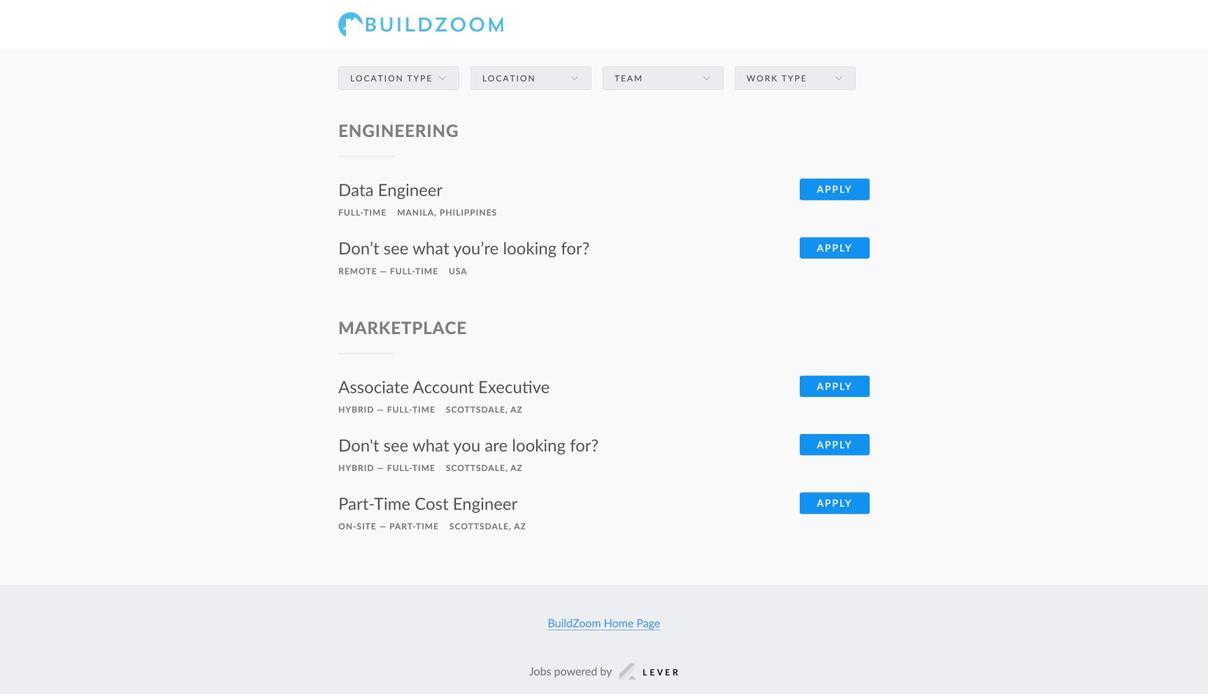 Task type: locate. For each thing, give the bounding box(es) containing it.
1 horizontal spatial caret down image
[[569, 73, 580, 84]]

0 horizontal spatial caret down image
[[437, 73, 448, 84]]

0 horizontal spatial caret down image
[[701, 73, 712, 84]]

1 horizontal spatial caret down image
[[833, 73, 845, 84]]

caret down image
[[437, 73, 448, 84], [569, 73, 580, 84]]

1 caret down image from the left
[[701, 73, 712, 84]]

caret down image
[[701, 73, 712, 84], [833, 73, 845, 84]]

1 caret down image from the left
[[437, 73, 448, 84]]

2 caret down image from the left
[[569, 73, 580, 84]]

lever logo image
[[619, 663, 679, 680]]



Task type: describe. For each thing, give the bounding box(es) containing it.
2 caret down image from the left
[[833, 73, 845, 84]]

buildzoom logo image
[[338, 12, 503, 37]]



